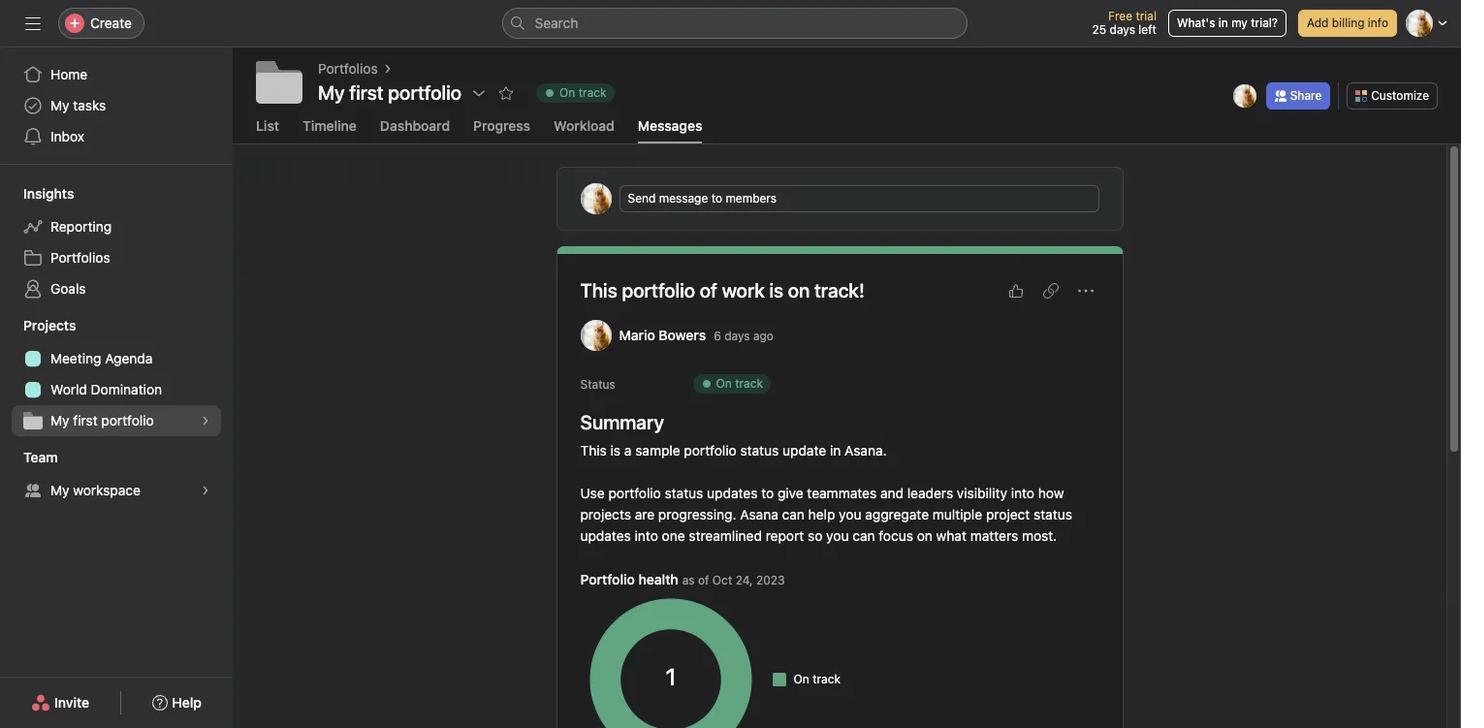 Task type: locate. For each thing, give the bounding box(es) containing it.
1 horizontal spatial is
[[769, 279, 783, 302]]

into up project at the bottom right
[[1011, 485, 1035, 501]]

my for my first portfolio
[[50, 412, 69, 429]]

create
[[90, 15, 132, 31]]

0 horizontal spatial into
[[635, 527, 658, 544]]

my inside projects element
[[50, 412, 69, 429]]

updates
[[707, 485, 758, 501], [580, 527, 631, 544]]

in left asana. at the right of the page
[[830, 442, 841, 459]]

this
[[580, 279, 617, 302], [580, 442, 607, 459]]

help
[[172, 694, 202, 711]]

1 horizontal spatial can
[[853, 527, 875, 544]]

my up timeline
[[318, 81, 345, 104]]

of left work
[[700, 279, 717, 302]]

portfolio down the domination
[[101, 412, 154, 429]]

1 horizontal spatial days
[[1110, 22, 1135, 37]]

1 vertical spatial this
[[580, 442, 607, 459]]

portfolio
[[622, 279, 695, 302], [101, 412, 154, 429], [684, 442, 737, 459], [608, 485, 661, 501]]

portfolios link
[[318, 58, 378, 80], [12, 242, 221, 273]]

this left a
[[580, 442, 607, 459]]

0 horizontal spatial on
[[788, 279, 810, 302]]

1 horizontal spatial on track
[[716, 376, 763, 391]]

on track button
[[528, 80, 623, 107]]

2 horizontal spatial track
[[813, 672, 841, 686]]

days inside free trial 25 days left
[[1110, 22, 1135, 37]]

workload
[[554, 117, 614, 134]]

you right so
[[826, 527, 849, 544]]

2 vertical spatial on
[[794, 672, 809, 686]]

0 vertical spatial track
[[579, 85, 606, 100]]

2 this from the top
[[580, 442, 607, 459]]

0 vertical spatial can
[[782, 506, 805, 523]]

copy link image
[[1043, 283, 1058, 299]]

2 vertical spatial track
[[813, 672, 841, 686]]

first
[[73, 412, 98, 429]]

teammates
[[807, 485, 877, 501]]

mb left mario
[[587, 328, 605, 342]]

mb
[[1236, 88, 1254, 102], [587, 191, 605, 206], [587, 328, 605, 342]]

1 horizontal spatial to
[[761, 485, 774, 501]]

mario
[[619, 327, 655, 343]]

1 horizontal spatial on
[[917, 527, 933, 544]]

can
[[782, 506, 805, 523], [853, 527, 875, 544]]

0 horizontal spatial portfolios link
[[12, 242, 221, 273]]

of inside portfolio health as of oct 24, 2023
[[698, 573, 709, 588]]

1 this from the top
[[580, 279, 617, 302]]

0 horizontal spatial days
[[724, 328, 750, 343]]

1 vertical spatial days
[[724, 328, 750, 343]]

my
[[318, 81, 345, 104], [50, 97, 69, 113], [50, 412, 69, 429], [50, 482, 69, 498]]

portfolios link up my first portfolio
[[318, 58, 378, 80]]

teams element
[[0, 440, 233, 510]]

in
[[1219, 16, 1228, 30], [830, 442, 841, 459]]

my inside global 'element'
[[50, 97, 69, 113]]

1 vertical spatial can
[[853, 527, 875, 544]]

days right 6
[[724, 328, 750, 343]]

my workspace link
[[12, 475, 221, 506]]

1 vertical spatial you
[[826, 527, 849, 544]]

mario bowers link
[[619, 327, 706, 343]]

track!
[[814, 279, 865, 302]]

status down how
[[1034, 506, 1072, 523]]

1 horizontal spatial in
[[1219, 16, 1228, 30]]

to right message
[[711, 191, 722, 206]]

0 horizontal spatial track
[[579, 85, 606, 100]]

mb left send
[[587, 191, 605, 206]]

0 horizontal spatial to
[[711, 191, 722, 206]]

projects
[[580, 506, 631, 523]]

my inside teams element
[[50, 482, 69, 498]]

sample
[[635, 442, 680, 459]]

are
[[635, 506, 655, 523]]

my first portfolio
[[318, 81, 462, 104]]

mb left share button
[[1236, 88, 1254, 102]]

my left the first
[[50, 412, 69, 429]]

1 vertical spatial of
[[698, 573, 709, 588]]

is right work
[[769, 279, 783, 302]]

status
[[580, 377, 615, 392]]

1 horizontal spatial portfolios link
[[318, 58, 378, 80]]

report
[[766, 527, 804, 544]]

what
[[936, 527, 967, 544]]

into down "are"
[[635, 527, 658, 544]]

status up 'progressing.'
[[665, 485, 703, 501]]

0 vertical spatial portfolios
[[318, 60, 378, 77]]

days inside mario bowers 6 days ago
[[724, 328, 750, 343]]

1 horizontal spatial status
[[740, 442, 779, 459]]

world domination link
[[12, 374, 221, 405]]

0 vertical spatial portfolios link
[[318, 58, 378, 80]]

can left focus
[[853, 527, 875, 544]]

is left a
[[610, 442, 621, 459]]

0 vertical spatial on
[[560, 85, 575, 100]]

of right as
[[698, 573, 709, 588]]

to left give
[[761, 485, 774, 501]]

1 vertical spatial status
[[665, 485, 703, 501]]

on left what in the right of the page
[[917, 527, 933, 544]]

25
[[1092, 22, 1107, 37]]

my
[[1232, 16, 1248, 30]]

what's in my trial? button
[[1168, 10, 1287, 37]]

days right 25
[[1110, 22, 1135, 37]]

in inside button
[[1219, 16, 1228, 30]]

my for my first portfolio
[[318, 81, 345, 104]]

help button
[[140, 686, 214, 720]]

invite
[[54, 694, 89, 711]]

customize
[[1371, 88, 1429, 102]]

you down teammates
[[839, 506, 862, 523]]

share
[[1290, 88, 1322, 102]]

one
[[662, 527, 685, 544]]

0 vertical spatial to
[[711, 191, 722, 206]]

portfolios down "reporting"
[[50, 249, 110, 266]]

0 vertical spatial on track
[[560, 85, 606, 100]]

this portfolio of work is on track!
[[580, 279, 865, 302]]

6
[[714, 328, 721, 343]]

portfolio health
[[580, 571, 678, 588]]

1 vertical spatial to
[[761, 485, 774, 501]]

1 horizontal spatial track
[[735, 376, 763, 391]]

0 vertical spatial in
[[1219, 16, 1228, 30]]

portfolios inside insights element
[[50, 249, 110, 266]]

can down give
[[782, 506, 805, 523]]

send
[[628, 191, 656, 206]]

into
[[1011, 485, 1035, 501], [635, 527, 658, 544]]

free
[[1108, 9, 1133, 23]]

updates up asana
[[707, 485, 758, 501]]

meeting agenda link
[[12, 343, 221, 374]]

portfolio up "are"
[[608, 485, 661, 501]]

2 horizontal spatial on track
[[794, 672, 841, 686]]

portfolios link down "reporting"
[[12, 242, 221, 273]]

info
[[1368, 16, 1388, 30]]

search list box
[[502, 8, 967, 39]]

0 horizontal spatial in
[[830, 442, 841, 459]]

track inside popup button
[[579, 85, 606, 100]]

1 vertical spatial portfolios
[[50, 249, 110, 266]]

0 horizontal spatial on track
[[560, 85, 606, 100]]

days
[[1110, 22, 1135, 37], [724, 328, 750, 343]]

hide sidebar image
[[25, 16, 41, 31]]

on track
[[560, 85, 606, 100], [716, 376, 763, 391], [794, 672, 841, 686]]

invite button
[[18, 686, 102, 720]]

1 vertical spatial updates
[[580, 527, 631, 544]]

1 vertical spatial on
[[917, 527, 933, 544]]

1 vertical spatial mb
[[587, 191, 605, 206]]

0 vertical spatial of
[[700, 279, 717, 302]]

mario bowers 6 days ago
[[619, 327, 774, 343]]

0 horizontal spatial on
[[560, 85, 575, 100]]

portfolios up my first portfolio
[[318, 60, 378, 77]]

team button
[[0, 448, 58, 467]]

portfolios
[[318, 60, 378, 77], [50, 249, 110, 266]]

status
[[740, 442, 779, 459], [665, 485, 703, 501], [1034, 506, 1072, 523]]

1 vertical spatial track
[[735, 376, 763, 391]]

trial
[[1136, 9, 1157, 23]]

0 vertical spatial is
[[769, 279, 783, 302]]

status left update
[[740, 442, 779, 459]]

my down team
[[50, 482, 69, 498]]

this up status
[[580, 279, 617, 302]]

matters
[[970, 527, 1018, 544]]

on left track!
[[788, 279, 810, 302]]

on
[[560, 85, 575, 100], [716, 376, 732, 391], [794, 672, 809, 686]]

this portfolio of work is on track! link
[[580, 279, 865, 302]]

days for bowers
[[724, 328, 750, 343]]

add billing info
[[1307, 16, 1388, 30]]

see details, my first portfolio image
[[200, 415, 211, 427]]

my first portfolio link
[[12, 405, 221, 436]]

2 horizontal spatial status
[[1034, 506, 1072, 523]]

add to starred image
[[498, 85, 514, 101]]

add billing info button
[[1298, 10, 1397, 37]]

updates down projects
[[580, 527, 631, 544]]

1 horizontal spatial updates
[[707, 485, 758, 501]]

as
[[682, 573, 695, 588]]

to
[[711, 191, 722, 206], [761, 485, 774, 501]]

messages
[[638, 117, 702, 134]]

1 vertical spatial is
[[610, 442, 621, 459]]

progress
[[473, 117, 530, 134]]

my left tasks
[[50, 97, 69, 113]]

0 horizontal spatial portfolios
[[50, 249, 110, 266]]

goals
[[50, 280, 86, 297]]

in left my
[[1219, 16, 1228, 30]]

and
[[880, 485, 904, 501]]

0 horizontal spatial status
[[665, 485, 703, 501]]

insights element
[[0, 176, 233, 308]]

projects element
[[0, 308, 233, 440]]

1 vertical spatial on track
[[716, 376, 763, 391]]

1 horizontal spatial into
[[1011, 485, 1035, 501]]

1 horizontal spatial on
[[716, 376, 732, 391]]

home
[[50, 66, 88, 82]]

inbox link
[[12, 121, 221, 152]]

0 vertical spatial days
[[1110, 22, 1135, 37]]

0 vertical spatial this
[[580, 279, 617, 302]]

1 horizontal spatial portfolios
[[318, 60, 378, 77]]

goals link
[[12, 273, 221, 304]]

1 vertical spatial portfolios link
[[12, 242, 221, 273]]

world domination
[[50, 381, 162, 398]]



Task type: vqa. For each thing, say whether or not it's contained in the screenshot.
This is a sample portfolio status update in Asana. 'This'
yes



Task type: describe. For each thing, give the bounding box(es) containing it.
list link
[[256, 117, 279, 144]]

ago
[[753, 328, 774, 343]]

agenda
[[105, 350, 153, 367]]

asana
[[740, 506, 778, 523]]

domination
[[91, 381, 162, 398]]

what's in my trial?
[[1177, 16, 1278, 30]]

2 vertical spatial on track
[[794, 672, 841, 686]]

projects
[[23, 317, 76, 334]]

search button
[[502, 8, 967, 39]]

0 vertical spatial into
[[1011, 485, 1035, 501]]

1 vertical spatial into
[[635, 527, 658, 544]]

insights
[[23, 185, 74, 202]]

reporting
[[50, 218, 112, 235]]

world
[[50, 381, 87, 398]]

oct
[[712, 573, 732, 588]]

my tasks
[[50, 97, 106, 113]]

give
[[778, 485, 803, 501]]

inbox
[[50, 128, 84, 144]]

my for my workspace
[[50, 482, 69, 498]]

see details, my workspace image
[[200, 485, 211, 496]]

0 vertical spatial updates
[[707, 485, 758, 501]]

workload link
[[554, 117, 614, 144]]

project
[[986, 506, 1030, 523]]

2 horizontal spatial on
[[794, 672, 809, 686]]

of for oct
[[698, 573, 709, 588]]

visibility
[[957, 485, 1007, 501]]

messages link
[[638, 117, 702, 144]]

update
[[783, 442, 826, 459]]

bowers
[[659, 327, 706, 343]]

global element
[[0, 48, 233, 164]]

on inside popup button
[[560, 85, 575, 100]]

trial?
[[1251, 16, 1278, 30]]

0 horizontal spatial updates
[[580, 527, 631, 544]]

how
[[1038, 485, 1064, 501]]

portfolio inside use portfolio status updates to give teammates and leaders visibility into how projects are progressing. asana can help you aggregate multiple project status updates into one streamlined report so you can focus on what matters most.
[[608, 485, 661, 501]]

portfolio inside my first portfolio link
[[101, 412, 154, 429]]

meeting agenda
[[50, 350, 153, 367]]

a
[[624, 442, 632, 459]]

focus
[[879, 527, 913, 544]]

0 horizontal spatial can
[[782, 506, 805, 523]]

of for work
[[700, 279, 717, 302]]

aggregate
[[865, 506, 929, 523]]

2 vertical spatial mb
[[587, 328, 605, 342]]

this for this is a sample portfolio status update in asana.
[[580, 442, 607, 459]]

help
[[808, 506, 835, 523]]

add
[[1307, 16, 1329, 30]]

insights button
[[0, 184, 74, 204]]

1 vertical spatial in
[[830, 442, 841, 459]]

most.
[[1022, 527, 1057, 544]]

portfolio right sample
[[684, 442, 737, 459]]

on track inside popup button
[[560, 85, 606, 100]]

my workspace
[[50, 482, 141, 498]]

create button
[[58, 8, 144, 39]]

home link
[[12, 59, 221, 90]]

days for trial
[[1110, 22, 1135, 37]]

multiple
[[933, 506, 982, 523]]

use portfolio status updates to give teammates and leaders visibility into how projects are progressing. asana can help you aggregate multiple project status updates into one streamlined report so you can focus on what matters most.
[[580, 485, 1076, 544]]

message
[[659, 191, 708, 206]]

first portfolio
[[349, 81, 462, 104]]

portfolio up mario bowers link
[[622, 279, 695, 302]]

billing
[[1332, 16, 1365, 30]]

progress link
[[473, 117, 530, 144]]

1 vertical spatial on
[[716, 376, 732, 391]]

list
[[256, 117, 279, 134]]

my first portfolio
[[50, 412, 154, 429]]

meeting
[[50, 350, 101, 367]]

what's
[[1177, 16, 1215, 30]]

this for this portfolio of work is on track!
[[580, 279, 617, 302]]

show options image
[[471, 85, 487, 101]]

dashboard link
[[380, 117, 450, 144]]

this is a sample portfolio status update in asana.
[[580, 442, 887, 459]]

free trial 25 days left
[[1092, 9, 1157, 37]]

to inside button
[[711, 191, 722, 206]]

share button
[[1266, 82, 1331, 109]]

dashboard
[[380, 117, 450, 134]]

my tasks link
[[12, 90, 221, 121]]

0 horizontal spatial is
[[610, 442, 621, 459]]

tasks
[[73, 97, 106, 113]]

portfolio health as of oct 24, 2023
[[580, 571, 785, 588]]

members
[[726, 191, 777, 206]]

team
[[23, 449, 58, 465]]

use
[[580, 485, 605, 501]]

to inside use portfolio status updates to give teammates and leaders visibility into how projects are progressing. asana can help you aggregate multiple project status updates into one streamlined report so you can focus on what matters most.
[[761, 485, 774, 501]]

timeline link
[[303, 117, 357, 144]]

customize button
[[1347, 82, 1438, 109]]

send message to members button
[[619, 185, 1099, 212]]

progressing.
[[658, 506, 736, 523]]

search
[[535, 15, 578, 31]]

streamlined
[[689, 527, 762, 544]]

0 vertical spatial mb
[[1236, 88, 1254, 102]]

projects button
[[0, 316, 76, 335]]

on inside use portfolio status updates to give teammates and leaders visibility into how projects are progressing. asana can help you aggregate multiple project status updates into one streamlined report so you can focus on what matters most.
[[917, 527, 933, 544]]

0 vertical spatial status
[[740, 442, 779, 459]]

more actions image
[[1078, 283, 1093, 299]]

0 likes. click to like this task image
[[1008, 283, 1023, 299]]

2 vertical spatial status
[[1034, 506, 1072, 523]]

workspace
[[73, 482, 141, 498]]

my for my tasks
[[50, 97, 69, 113]]

0 vertical spatial you
[[839, 506, 862, 523]]

reporting link
[[12, 211, 221, 242]]

left
[[1139, 22, 1157, 37]]

work
[[722, 279, 765, 302]]

0 vertical spatial on
[[788, 279, 810, 302]]



